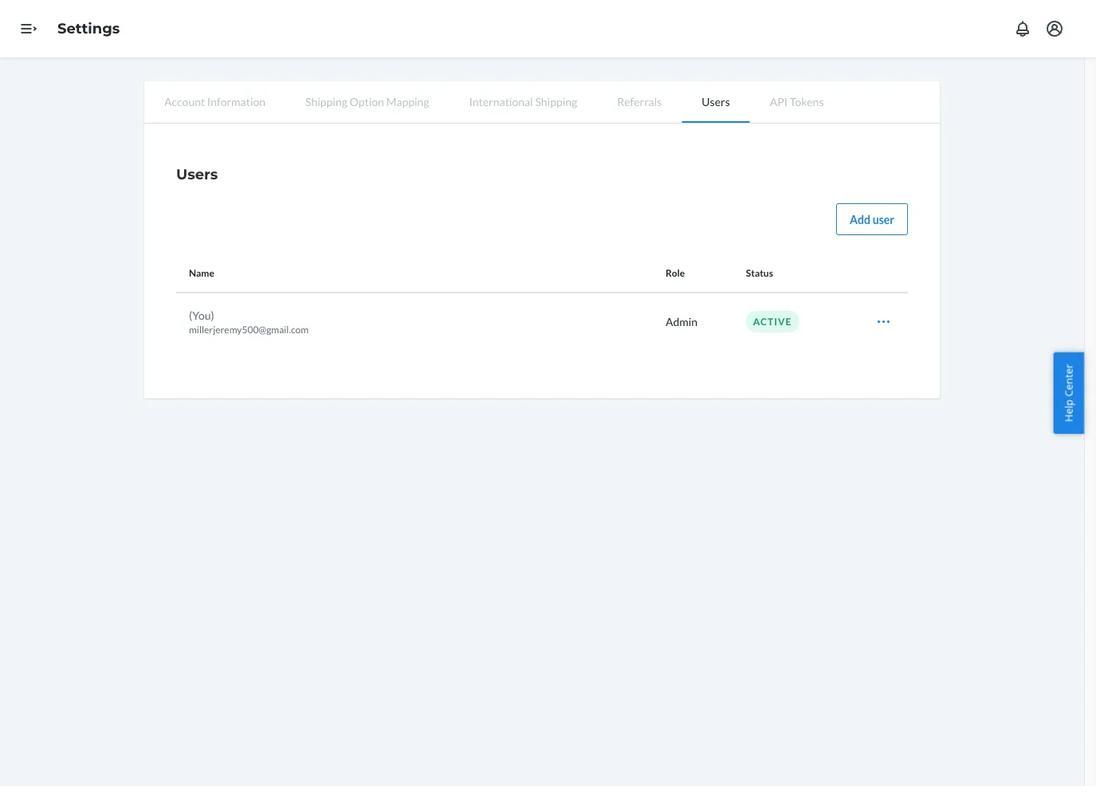 Task type: vqa. For each thing, say whether or not it's contained in the screenshot.
leftmost Shipping
yes



Task type: describe. For each thing, give the bounding box(es) containing it.
open account menu image
[[1045, 19, 1064, 38]]

open navigation image
[[19, 19, 38, 38]]

settings link
[[57, 20, 120, 37]]

user
[[873, 212, 895, 226]]

(you) millerjeremy500@gmail.com
[[189, 308, 309, 335]]

tab list containing account information
[[144, 81, 940, 124]]

referrals
[[617, 94, 662, 108]]

shipping inside tab
[[535, 94, 577, 108]]

api tokens
[[770, 94, 824, 108]]

center
[[1062, 364, 1076, 397]]

(you)
[[189, 308, 214, 322]]

add
[[850, 212, 871, 226]]

shipping inside tab
[[305, 94, 347, 108]]

millerjeremy500@gmail.com
[[189, 324, 309, 335]]

users tab
[[682, 81, 750, 123]]

users inside tab
[[702, 94, 730, 108]]

international shipping tab
[[449, 81, 597, 121]]

account information tab
[[144, 81, 285, 121]]

help
[[1062, 399, 1076, 422]]

name
[[189, 267, 214, 279]]

open notifications image
[[1013, 19, 1033, 38]]

international shipping
[[469, 94, 577, 108]]

help center
[[1062, 364, 1076, 422]]



Task type: locate. For each thing, give the bounding box(es) containing it.
active
[[753, 316, 792, 327]]

account information
[[164, 94, 266, 108]]

api
[[770, 94, 788, 108]]

mapping
[[386, 94, 429, 108]]

0 horizontal spatial users
[[176, 165, 218, 183]]

0 vertical spatial users
[[702, 94, 730, 108]]

shipping left option
[[305, 94, 347, 108]]

tab list
[[144, 81, 940, 124]]

1 vertical spatial users
[[176, 165, 218, 183]]

1 shipping from the left
[[305, 94, 347, 108]]

shipping option mapping
[[305, 94, 429, 108]]

add user button
[[836, 203, 908, 235]]

open user actions image
[[876, 314, 892, 330]]

2 shipping from the left
[[535, 94, 577, 108]]

status
[[746, 267, 773, 279]]

settings
[[57, 20, 120, 37]]

tokens
[[790, 94, 824, 108]]

1 horizontal spatial users
[[702, 94, 730, 108]]

add user
[[850, 212, 895, 226]]

information
[[207, 94, 266, 108]]

admin
[[666, 315, 698, 328]]

international
[[469, 94, 533, 108]]

api tokens tab
[[750, 81, 844, 121]]

shipping
[[305, 94, 347, 108], [535, 94, 577, 108]]

users down 'account'
[[176, 165, 218, 183]]

1 horizontal spatial shipping
[[535, 94, 577, 108]]

shipping right international
[[535, 94, 577, 108]]

shipping option mapping tab
[[285, 81, 449, 121]]

account
[[164, 94, 205, 108]]

users
[[702, 94, 730, 108], [176, 165, 218, 183]]

referrals tab
[[597, 81, 682, 121]]

role
[[666, 267, 685, 279]]

0 horizontal spatial shipping
[[305, 94, 347, 108]]

help center button
[[1054, 352, 1084, 434]]

option
[[350, 94, 384, 108]]

users left api
[[702, 94, 730, 108]]



